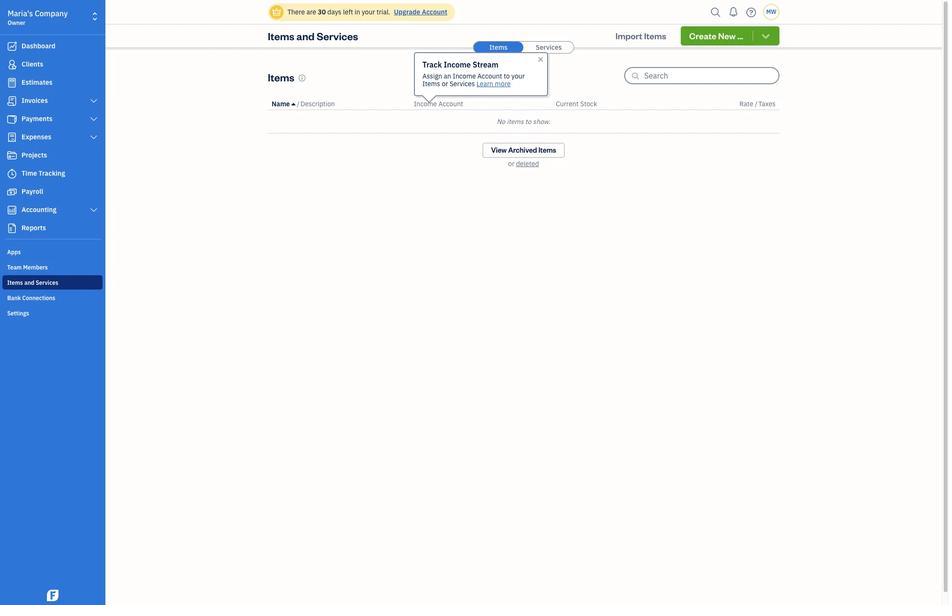 Task type: vqa. For each thing, say whether or not it's contained in the screenshot.
Invoices link
yes



Task type: describe. For each thing, give the bounding box(es) containing it.
chevron large down image for payments
[[89, 115, 98, 123]]

owner
[[8, 19, 25, 26]]

new
[[718, 30, 736, 41]]

left
[[343, 8, 353, 16]]

1 horizontal spatial items and services
[[268, 29, 358, 43]]

items
[[507, 117, 524, 126]]

reports
[[22, 224, 46, 232]]

income inside assign an income account to your items or services
[[453, 72, 476, 80]]

items inside main element
[[7, 279, 23, 287]]

learn more
[[477, 80, 511, 88]]

view
[[491, 146, 507, 155]]

account inside assign an income account to your items or services
[[478, 72, 502, 80]]

items left info image on the top left of page
[[268, 70, 294, 84]]

stream
[[473, 60, 499, 69]]

time tracking link
[[2, 165, 103, 183]]

to inside assign an income account to your items or services
[[504, 72, 510, 80]]

1 / from the left
[[297, 100, 300, 108]]

items link
[[474, 42, 523, 53]]

apps link
[[2, 245, 103, 259]]

chevrondown image
[[760, 31, 771, 41]]

stock
[[580, 100, 597, 108]]

are
[[307, 8, 316, 16]]

deleted
[[516, 160, 539, 168]]

rate / taxes
[[740, 100, 776, 108]]

name
[[272, 100, 290, 108]]

track income stream
[[422, 60, 499, 69]]

there
[[287, 8, 305, 16]]

accounting link
[[2, 202, 103, 219]]

main element
[[0, 0, 129, 606]]

tracking
[[39, 169, 65, 178]]

payments link
[[2, 111, 103, 128]]

crown image
[[272, 7, 282, 17]]

income account
[[414, 100, 463, 108]]

expenses link
[[2, 129, 103, 146]]

services inside assign an income account to your items or services
[[450, 80, 475, 88]]

more
[[495, 80, 511, 88]]

learn more link
[[477, 80, 511, 88]]

days
[[327, 8, 341, 16]]

bank connections
[[7, 295, 55, 302]]

services link
[[524, 42, 574, 53]]

invoices link
[[2, 92, 103, 110]]

estimates
[[22, 78, 52, 87]]

2 vertical spatial account
[[439, 100, 463, 108]]

caretup image
[[292, 100, 295, 108]]

rate
[[740, 100, 753, 108]]

income account link
[[414, 100, 463, 108]]

items inside 'link'
[[489, 43, 508, 52]]

projects link
[[2, 147, 103, 164]]

chevron large down image for expenses
[[89, 134, 98, 141]]

view archived items link
[[483, 143, 565, 158]]

expenses
[[22, 133, 51, 141]]

bank
[[7, 295, 21, 302]]

track
[[422, 60, 442, 69]]

rate link
[[740, 100, 755, 108]]

connections
[[22, 295, 55, 302]]

expense image
[[6, 133, 18, 142]]

create new …
[[689, 30, 743, 41]]

dashboard image
[[6, 42, 18, 51]]

reports link
[[2, 220, 103, 237]]

projects
[[22, 151, 47, 160]]

upgrade account link
[[392, 8, 447, 16]]

apps
[[7, 249, 21, 256]]

search image
[[708, 5, 724, 19]]

services up close image
[[536, 43, 562, 52]]

2 / from the left
[[755, 100, 758, 108]]

estimate image
[[6, 78, 18, 88]]

view archived items or deleted
[[491, 146, 556, 168]]

dashboard
[[22, 42, 55, 50]]

timer image
[[6, 169, 18, 179]]

taxes
[[759, 100, 776, 108]]

settings link
[[2, 306, 103, 321]]

2 vertical spatial income
[[414, 100, 437, 108]]

invoices
[[22, 96, 48, 105]]

items down crown icon
[[268, 29, 294, 43]]

no items to show.
[[497, 117, 551, 126]]

go to help image
[[744, 5, 759, 19]]



Task type: locate. For each thing, give the bounding box(es) containing it.
current stock link
[[556, 100, 597, 108]]

1 vertical spatial to
[[525, 117, 531, 126]]

upgrade
[[394, 8, 420, 16]]

0 vertical spatial items and services
[[268, 29, 358, 43]]

or inside the view archived items or deleted
[[508, 160, 515, 168]]

invoice image
[[6, 96, 18, 106]]

or
[[442, 80, 448, 88], [508, 160, 515, 168]]

income down assign
[[414, 100, 437, 108]]

import items button
[[607, 26, 675, 46]]

mw
[[766, 8, 777, 15]]

chevron large down image inside expenses link
[[89, 134, 98, 141]]

chevron large down image for accounting
[[89, 207, 98, 214]]

create
[[689, 30, 717, 41]]

client image
[[6, 60, 18, 69]]

0 vertical spatial your
[[362, 8, 375, 16]]

chevron large down image up payments link
[[89, 97, 98, 105]]

money image
[[6, 187, 18, 197]]

items and services
[[268, 29, 358, 43], [7, 279, 58, 287]]

an
[[444, 72, 451, 80]]

info image
[[298, 74, 306, 82]]

items
[[268, 29, 294, 43], [644, 30, 666, 41], [489, 43, 508, 52], [268, 70, 294, 84], [422, 80, 440, 88], [539, 146, 556, 155], [7, 279, 23, 287]]

chevron large down image up expenses link on the left top of page
[[89, 115, 98, 123]]

account right the upgrade
[[422, 8, 447, 16]]

0 vertical spatial account
[[422, 8, 447, 16]]

0 vertical spatial to
[[504, 72, 510, 80]]

1 vertical spatial your
[[511, 72, 525, 80]]

in
[[355, 8, 360, 16]]

/ right rate
[[755, 100, 758, 108]]

your
[[362, 8, 375, 16], [511, 72, 525, 80]]

your inside assign an income account to your items or services
[[511, 72, 525, 80]]

1 vertical spatial chevron large down image
[[89, 207, 98, 214]]

account down stream
[[478, 72, 502, 80]]

maria's
[[8, 9, 33, 18]]

payment image
[[6, 115, 18, 124]]

chevron large down image
[[89, 115, 98, 123], [89, 134, 98, 141]]

accounting
[[22, 206, 57, 214]]

0 horizontal spatial or
[[442, 80, 448, 88]]

items and services up bank connections
[[7, 279, 58, 287]]

1 horizontal spatial your
[[511, 72, 525, 80]]

and
[[296, 29, 315, 43], [24, 279, 34, 287]]

/ right the caretup image
[[297, 100, 300, 108]]

0 vertical spatial chevron large down image
[[89, 115, 98, 123]]

items left an
[[422, 80, 440, 88]]

name link
[[272, 100, 297, 108]]

payroll link
[[2, 184, 103, 201]]

clients link
[[2, 56, 103, 73]]

chevron large down image inside payments link
[[89, 115, 98, 123]]

notifications image
[[726, 2, 741, 22]]

/
[[297, 100, 300, 108], [755, 100, 758, 108]]

1 vertical spatial account
[[478, 72, 502, 80]]

clients
[[22, 60, 43, 69]]

time tracking
[[22, 169, 65, 178]]

estimates link
[[2, 74, 103, 92]]

there are 30 days left in your trial. upgrade account
[[287, 8, 447, 16]]

items inside the view archived items or deleted
[[539, 146, 556, 155]]

team members
[[7, 264, 48, 271]]

0 vertical spatial chevron large down image
[[89, 97, 98, 105]]

0 vertical spatial and
[[296, 29, 315, 43]]

assign an income account to your items or services
[[422, 72, 525, 88]]

account down an
[[439, 100, 463, 108]]

services inside main element
[[36, 279, 58, 287]]

chevron large down image down payments link
[[89, 134, 98, 141]]

to
[[504, 72, 510, 80], [525, 117, 531, 126]]

or left deleted
[[508, 160, 515, 168]]

chevron large down image down payroll link
[[89, 207, 98, 214]]

items right import
[[644, 30, 666, 41]]

learn
[[477, 80, 493, 88]]

time
[[22, 169, 37, 178]]

1 horizontal spatial to
[[525, 117, 531, 126]]

…
[[738, 30, 743, 41]]

Search text field
[[644, 68, 779, 83]]

1 vertical spatial items and services
[[7, 279, 58, 287]]

0 vertical spatial or
[[442, 80, 448, 88]]

bank connections link
[[2, 291, 103, 305]]

1 vertical spatial income
[[453, 72, 476, 80]]

services up bank connections link
[[36, 279, 58, 287]]

1 chevron large down image from the top
[[89, 97, 98, 105]]

services down "days"
[[317, 29, 358, 43]]

members
[[23, 264, 48, 271]]

1 vertical spatial chevron large down image
[[89, 134, 98, 141]]

0 horizontal spatial /
[[297, 100, 300, 108]]

import
[[616, 30, 642, 41]]

import items
[[616, 30, 666, 41]]

0 horizontal spatial items and services
[[7, 279, 58, 287]]

to right items on the right
[[525, 117, 531, 126]]

0 horizontal spatial and
[[24, 279, 34, 287]]

0 vertical spatial income
[[444, 60, 471, 69]]

your right in
[[362, 8, 375, 16]]

current
[[556, 100, 579, 108]]

settings
[[7, 310, 29, 317]]

current stock
[[556, 100, 597, 108]]

and down are
[[296, 29, 315, 43]]

and inside the items and services link
[[24, 279, 34, 287]]

2 chevron large down image from the top
[[89, 134, 98, 141]]

1 horizontal spatial and
[[296, 29, 315, 43]]

payroll
[[22, 187, 43, 196]]

team members link
[[2, 260, 103, 275]]

mw button
[[763, 4, 780, 20]]

income down the 'track income stream'
[[453, 72, 476, 80]]

items inside assign an income account to your items or services
[[422, 80, 440, 88]]

1 chevron large down image from the top
[[89, 115, 98, 123]]

your right more
[[511, 72, 525, 80]]

payments
[[22, 115, 52, 123]]

no
[[497, 117, 505, 126]]

chevron large down image inside accounting "link"
[[89, 207, 98, 214]]

deleted link
[[516, 160, 539, 168]]

1 horizontal spatial /
[[755, 100, 758, 108]]

income up an
[[444, 60, 471, 69]]

0 horizontal spatial to
[[504, 72, 510, 80]]

1 vertical spatial or
[[508, 160, 515, 168]]

company
[[35, 9, 68, 18]]

services down the 'track income stream'
[[450, 80, 475, 88]]

income
[[444, 60, 471, 69], [453, 72, 476, 80], [414, 100, 437, 108]]

team
[[7, 264, 22, 271]]

items and services link
[[2, 276, 103, 290]]

0 horizontal spatial your
[[362, 8, 375, 16]]

dashboard link
[[2, 38, 103, 55]]

description link
[[300, 100, 335, 108]]

maria's company owner
[[8, 9, 68, 26]]

1 vertical spatial and
[[24, 279, 34, 287]]

create new … button
[[681, 26, 780, 46]]

to right learn
[[504, 72, 510, 80]]

chevron large down image
[[89, 97, 98, 105], [89, 207, 98, 214]]

items down team
[[7, 279, 23, 287]]

show.
[[533, 117, 551, 126]]

report image
[[6, 224, 18, 233]]

description
[[300, 100, 335, 108]]

1 horizontal spatial or
[[508, 160, 515, 168]]

project image
[[6, 151, 18, 161]]

or inside assign an income account to your items or services
[[442, 80, 448, 88]]

chevron large down image for invoices
[[89, 97, 98, 105]]

items and services down are
[[268, 29, 358, 43]]

items and services inside main element
[[7, 279, 58, 287]]

and down team members
[[24, 279, 34, 287]]

close image
[[537, 56, 545, 63]]

assign
[[422, 72, 442, 80]]

create new … button
[[681, 26, 780, 46]]

chart image
[[6, 206, 18, 215]]

or up income account link
[[442, 80, 448, 88]]

items up deleted link
[[539, 146, 556, 155]]

items inside button
[[644, 30, 666, 41]]

services
[[317, 29, 358, 43], [536, 43, 562, 52], [450, 80, 475, 88], [36, 279, 58, 287]]

trial.
[[377, 8, 390, 16]]

freshbooks image
[[45, 590, 60, 602]]

archived
[[508, 146, 537, 155]]

30
[[318, 8, 326, 16]]

2 chevron large down image from the top
[[89, 207, 98, 214]]

items up stream
[[489, 43, 508, 52]]



